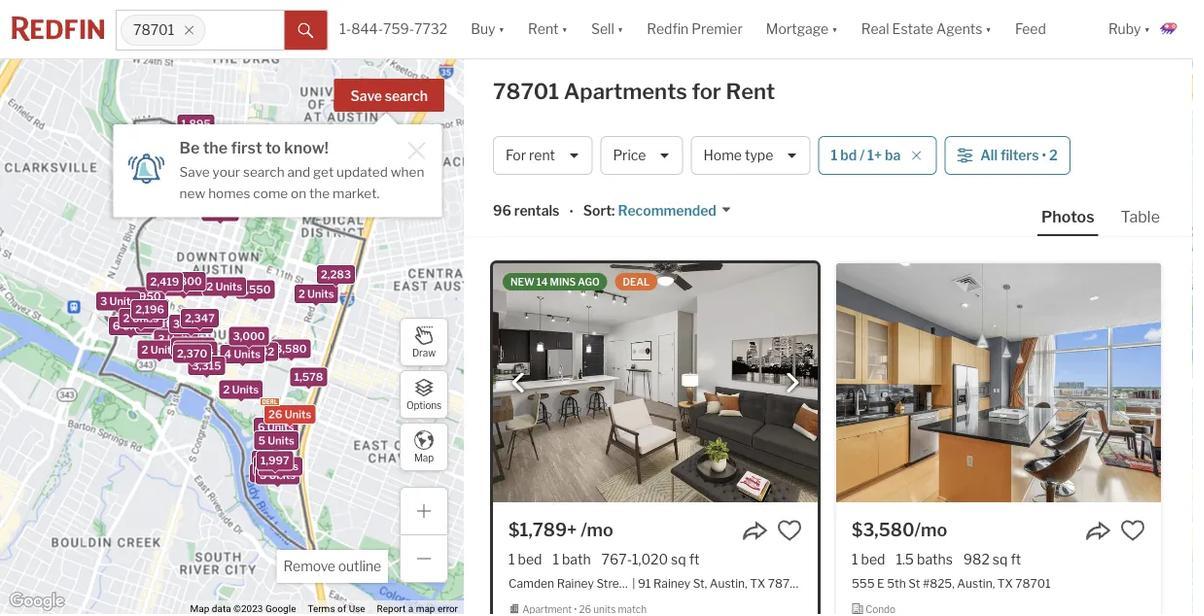 Task type: locate. For each thing, give the bounding box(es) containing it.
1 bed from the left
[[518, 551, 542, 568]]

1 horizontal spatial search
[[385, 88, 428, 105]]

0 horizontal spatial austin,
[[710, 576, 747, 590]]

▾ right buy on the left top of page
[[498, 21, 505, 37]]

0 horizontal spatial rainey
[[557, 576, 594, 590]]

555
[[852, 576, 875, 590]]

2 inside all filters • 2 button
[[1049, 147, 1058, 164]]

bed up e
[[861, 551, 885, 568]]

/mo up baths
[[914, 519, 947, 541]]

6 units down the 2,196 on the left
[[113, 320, 149, 333]]

2 ▾ from the left
[[561, 21, 568, 37]]

rent right for
[[726, 78, 775, 105]]

0 horizontal spatial •
[[569, 204, 573, 220]]

None search field
[[206, 11, 284, 50]]

save down 844- at the top of page
[[351, 88, 382, 105]]

2 units down 1,895
[[169, 148, 205, 161]]

the right be
[[203, 138, 228, 157]]

▾ right agents
[[985, 21, 992, 37]]

1 horizontal spatial bed
[[861, 551, 885, 568]]

price
[[613, 147, 646, 164]]

1,845
[[206, 205, 235, 218]]

sq right 982
[[993, 551, 1008, 568]]

mortgage ▾
[[766, 21, 838, 37]]

▾ for mortgage ▾
[[832, 21, 838, 37]]

save up the new
[[179, 164, 210, 180]]

1 vertical spatial 6 units
[[258, 421, 294, 434]]

$1,789+ /mo
[[509, 519, 613, 541]]

rainey right the 91 at bottom
[[653, 576, 690, 590]]

premier
[[692, 21, 743, 37]]

0 horizontal spatial 6
[[113, 320, 120, 333]]

0 vertical spatial 6 units
[[113, 320, 149, 333]]

redfin premier button
[[635, 0, 754, 58]]

2 units right 2,800
[[207, 281, 242, 293]]

save for save your search and get updated when new homes come on the market.
[[179, 164, 210, 180]]

▾ for sell ▾
[[617, 21, 623, 37]]

1 bed up camden
[[509, 551, 542, 568]]

to
[[265, 138, 281, 157]]

buy
[[471, 21, 495, 37]]

4 ▾ from the left
[[832, 21, 838, 37]]

1 left bd at the right of page
[[831, 147, 838, 164]]

1 horizontal spatial rent
[[726, 78, 775, 105]]

type
[[745, 147, 773, 164]]

1 sq from the left
[[671, 551, 686, 568]]

0 horizontal spatial favorite button checkbox
[[777, 518, 802, 544]]

0 horizontal spatial tx
[[750, 576, 765, 590]]

units
[[216, 147, 243, 160], [178, 148, 205, 161], [175, 280, 202, 293], [215, 281, 242, 293], [307, 288, 334, 300], [109, 295, 136, 308], [139, 302, 165, 315], [132, 312, 159, 325], [149, 318, 176, 330], [182, 318, 209, 331], [122, 320, 149, 333], [167, 333, 194, 346], [184, 341, 211, 353], [150, 344, 177, 356], [187, 345, 214, 357], [234, 348, 261, 361], [232, 384, 259, 396], [285, 408, 311, 421], [267, 421, 294, 434], [268, 434, 294, 447], [267, 460, 294, 473], [272, 461, 299, 473], [263, 467, 290, 480], [269, 469, 296, 482]]

▾ for rent ▾
[[561, 21, 568, 37]]

0 horizontal spatial the
[[203, 138, 228, 157]]

26
[[268, 408, 282, 421]]

sort
[[583, 203, 612, 219]]

1,578
[[294, 371, 323, 384]]

1 favorite button checkbox from the left
[[777, 518, 802, 544]]

0 horizontal spatial bed
[[518, 551, 542, 568]]

2,196
[[135, 303, 164, 316]]

1 vertical spatial search
[[243, 164, 285, 180]]

844-
[[351, 21, 383, 37]]

78701 up for rent
[[493, 78, 559, 105]]

1 horizontal spatial 6
[[258, 421, 265, 434]]

0 vertical spatial 6
[[113, 320, 120, 333]]

6 ▾ from the left
[[1144, 21, 1150, 37]]

rainey down bath
[[557, 576, 594, 590]]

redfin premier
[[647, 21, 743, 37]]

1,695
[[141, 143, 170, 156]]

save inside save your search and get updated when new homes come on the market.
[[179, 164, 210, 180]]

favorite button checkbox for $1,789+ /mo
[[777, 518, 802, 544]]

ft
[[689, 551, 699, 568], [1011, 551, 1021, 568]]

favorite button image
[[777, 518, 802, 544], [1120, 518, 1145, 544]]

78701 left remove 78701 image
[[133, 22, 174, 38]]

rent ▾ button
[[516, 0, 579, 58]]

2 bed from the left
[[861, 551, 885, 568]]

5th
[[887, 576, 906, 590]]

2 ft from the left
[[1011, 551, 1021, 568]]

0 vertical spatial the
[[203, 138, 228, 157]]

6 left 7
[[113, 320, 120, 333]]

save search button
[[334, 79, 444, 112]]

7 units
[[140, 318, 176, 330]]

photos
[[1041, 207, 1094, 226]]

2 favorite button image from the left
[[1120, 518, 1145, 544]]

1 horizontal spatial austin,
[[957, 576, 995, 590]]

2,193
[[232, 341, 261, 354]]

• left sort
[[569, 204, 573, 220]]

1 vertical spatial •
[[569, 204, 573, 220]]

the right "on"
[[309, 185, 330, 201]]

▾ right mortgage
[[832, 21, 838, 37]]

2 1 bed from the left
[[852, 551, 885, 568]]

3 ▾ from the left
[[617, 21, 623, 37]]

tx right st,
[[750, 576, 765, 590]]

rent inside dropdown button
[[528, 21, 559, 37]]

2,419
[[150, 275, 179, 288]]

search inside save your search and get updated when new homes come on the market.
[[243, 164, 285, 180]]

1 horizontal spatial •
[[1042, 147, 1046, 164]]

/
[[860, 147, 865, 164]]

1
[[831, 147, 838, 164], [509, 551, 515, 568], [553, 551, 559, 568], [852, 551, 858, 568]]

be
[[179, 138, 200, 157]]

for rent
[[506, 147, 555, 164]]

1 horizontal spatial save
[[351, 88, 382, 105]]

▾ for ruby ▾
[[1144, 21, 1150, 37]]

1 vertical spatial save
[[179, 164, 210, 180]]

save inside button
[[351, 88, 382, 105]]

1 vertical spatial rent
[[726, 78, 775, 105]]

real estate agents ▾ button
[[850, 0, 1003, 58]]

search down 1,450
[[243, 164, 285, 180]]

your
[[213, 164, 240, 180]]

1 bed for $3,580 /mo
[[852, 551, 885, 568]]

save for save search
[[351, 88, 382, 105]]

1 austin, from the left
[[710, 576, 747, 590]]

• inside button
[[1042, 147, 1046, 164]]

1 horizontal spatial tx
[[997, 576, 1013, 590]]

/mo for $1,789+ /mo
[[581, 519, 613, 541]]

0 horizontal spatial search
[[243, 164, 285, 180]]

mortgage ▾ button
[[754, 0, 850, 58]]

austin, down 982
[[957, 576, 995, 590]]

▾ right sell
[[617, 21, 623, 37]]

#825,
[[923, 576, 955, 590]]

1 tx from the left
[[750, 576, 765, 590]]

1 vertical spatial 6
[[258, 421, 265, 434]]

photo of 91 rainey st, austin, tx 78701 image
[[493, 264, 818, 503]]

0 vertical spatial •
[[1042, 147, 1046, 164]]

bed for $1,789+
[[518, 551, 542, 568]]

• for filters
[[1042, 147, 1046, 164]]

tx down "982 sq ft"
[[997, 576, 1013, 590]]

1,895
[[181, 117, 211, 130]]

1 /mo from the left
[[581, 519, 613, 541]]

redfin
[[647, 21, 689, 37]]

1 horizontal spatial ft
[[1011, 551, 1021, 568]]

• right filters
[[1042, 147, 1046, 164]]

2,347
[[185, 312, 215, 325]]

0 horizontal spatial 6 units
[[113, 320, 149, 333]]

tx
[[750, 576, 765, 590], [997, 576, 1013, 590]]

2 favorite button checkbox from the left
[[1120, 518, 1145, 544]]

• inside 96 rentals •
[[569, 204, 573, 220]]

search down 759-
[[385, 88, 428, 105]]

0 horizontal spatial 1 bed
[[509, 551, 542, 568]]

14
[[537, 276, 548, 288]]

0 horizontal spatial sq
[[671, 551, 686, 568]]

1 horizontal spatial /mo
[[914, 519, 947, 541]]

2 rainey from the left
[[653, 576, 690, 590]]

0 vertical spatial search
[[385, 88, 428, 105]]

2 units up your
[[207, 147, 243, 160]]

1,997
[[261, 454, 289, 467]]

rainey
[[557, 576, 594, 590], [653, 576, 690, 590]]

/mo up 767-
[[581, 519, 613, 541]]

photos button
[[1037, 206, 1117, 236]]

options button
[[400, 370, 448, 419]]

1 up camden
[[509, 551, 515, 568]]

6
[[113, 320, 120, 333], [258, 421, 265, 434]]

0 vertical spatial save
[[351, 88, 382, 105]]

2 /mo from the left
[[914, 519, 947, 541]]

5 units
[[258, 434, 294, 447]]

ft up st,
[[689, 551, 699, 568]]

for rent button
[[493, 136, 593, 175]]

rent
[[529, 147, 555, 164]]

0 horizontal spatial rent
[[528, 21, 559, 37]]

1 ▾ from the left
[[498, 21, 505, 37]]

all filters • 2
[[980, 147, 1058, 164]]

bed up camden
[[518, 551, 542, 568]]

1 horizontal spatial the
[[309, 185, 330, 201]]

1 horizontal spatial favorite button image
[[1120, 518, 1145, 544]]

0 vertical spatial rent
[[528, 21, 559, 37]]

0 horizontal spatial favorite button image
[[777, 518, 802, 544]]

1 1 bed from the left
[[509, 551, 542, 568]]

2 units up 3,315
[[178, 345, 214, 357]]

2 units down 2,283 on the left top
[[298, 288, 334, 300]]

favorite button image for $3,580 /mo
[[1120, 518, 1145, 544]]

favorite button checkbox
[[777, 518, 802, 544], [1120, 518, 1145, 544]]

0 horizontal spatial save
[[179, 164, 210, 180]]

be the first to know!
[[179, 138, 328, 157]]

1 horizontal spatial favorite button checkbox
[[1120, 518, 1145, 544]]

3,580
[[275, 343, 307, 355]]

recommended
[[618, 203, 716, 219]]

6 up "5"
[[258, 421, 265, 434]]

map button
[[400, 423, 448, 472]]

0 horizontal spatial ft
[[689, 551, 699, 568]]

google image
[[5, 589, 69, 615]]

▾ right ruby
[[1144, 21, 1150, 37]]

1 vertical spatial the
[[309, 185, 330, 201]]

▾ left sell
[[561, 21, 568, 37]]

market.
[[333, 185, 379, 201]]

1 favorite button image from the left
[[777, 518, 802, 544]]

save search
[[351, 88, 428, 105]]

1 horizontal spatial 1 bed
[[852, 551, 885, 568]]

7732
[[414, 21, 447, 37]]

ft right 982
[[1011, 551, 1021, 568]]

▾
[[498, 21, 505, 37], [561, 21, 568, 37], [617, 21, 623, 37], [832, 21, 838, 37], [985, 21, 992, 37], [1144, 21, 1150, 37]]

0 horizontal spatial /mo
[[581, 519, 613, 541]]

4 units
[[224, 348, 261, 361]]

search inside button
[[385, 88, 428, 105]]

1 horizontal spatial rainey
[[653, 576, 690, 590]]

deal
[[623, 276, 650, 288]]

6 units down the 26
[[258, 421, 294, 434]]

1 bed up 555
[[852, 551, 885, 568]]

austin, right st,
[[710, 576, 747, 590]]

all filters • 2 button
[[944, 136, 1070, 175]]

the inside save your search and get updated when new homes come on the market.
[[309, 185, 330, 201]]

78701
[[133, 22, 174, 38], [493, 78, 559, 105], [768, 576, 803, 590], [1015, 576, 1051, 590]]

rent right 'buy ▾'
[[528, 21, 559, 37]]

1 horizontal spatial sq
[[993, 551, 1008, 568]]

ago
[[578, 276, 600, 288]]

1 bath
[[553, 551, 591, 568]]

•
[[1042, 147, 1046, 164], [569, 204, 573, 220]]

2,283
[[321, 268, 351, 281]]

bed
[[518, 551, 542, 568], [861, 551, 885, 568]]

recommended button
[[615, 202, 732, 220]]

apartments
[[564, 78, 687, 105]]

sq right 1,020
[[671, 551, 686, 568]]



Task type: vqa. For each thing, say whether or not it's contained in the screenshot.
795k to the top
no



Task type: describe. For each thing, give the bounding box(es) containing it.
2 units up 7
[[130, 302, 165, 315]]

bath
[[562, 551, 591, 568]]

baths
[[917, 551, 953, 568]]

sell ▾ button
[[579, 0, 635, 58]]

home
[[703, 147, 742, 164]]

1 rainey from the left
[[557, 576, 594, 590]]

st
[[908, 576, 920, 590]]

come
[[253, 185, 288, 201]]

bd
[[840, 147, 857, 164]]

remove outline
[[283, 559, 381, 575]]

for
[[506, 147, 526, 164]]

price button
[[600, 136, 683, 175]]

first
[[231, 138, 262, 157]]

rentals
[[514, 203, 560, 219]]

1 ft from the left
[[689, 551, 699, 568]]

1,020
[[632, 551, 668, 568]]

1-844-759-7732
[[340, 21, 447, 37]]

buy ▾
[[471, 21, 505, 37]]

draw
[[412, 347, 436, 359]]

2 sq from the left
[[993, 551, 1008, 568]]

78701 down "982 sq ft"
[[1015, 576, 1051, 590]]

know!
[[284, 138, 328, 157]]

mortgage ▾ button
[[766, 0, 838, 58]]

1+
[[867, 147, 882, 164]]

next button image
[[783, 374, 802, 393]]

4
[[224, 348, 232, 361]]

1,395
[[234, 140, 263, 152]]

5
[[258, 434, 265, 447]]

favorite button checkbox for $3,580 /mo
[[1120, 518, 1145, 544]]

draw button
[[400, 318, 448, 367]]

camden
[[509, 576, 554, 590]]

filters
[[1000, 147, 1039, 164]]

mortgage
[[766, 21, 829, 37]]

1,732
[[246, 346, 274, 358]]

photo of 555 e 5th st #825, austin, tx 78701 image
[[836, 264, 1161, 503]]

1-844-759-7732 link
[[340, 21, 447, 37]]

1 bd / 1+ ba button
[[818, 136, 937, 175]]

$3,580 /mo
[[852, 519, 947, 541]]

street
[[596, 576, 630, 590]]

remove 1 bd / 1+ ba image
[[910, 150, 922, 161]]

1 bed for $1,789+ /mo
[[509, 551, 542, 568]]

767-
[[601, 551, 632, 568]]

on
[[291, 185, 306, 201]]

1 left bath
[[553, 551, 559, 568]]

1.5 baths
[[896, 551, 953, 568]]

new
[[510, 276, 535, 288]]

4,950
[[129, 290, 161, 303]]

previous button image
[[509, 374, 528, 393]]

3,000
[[233, 330, 265, 343]]

7
[[140, 318, 147, 330]]

5 ▾ from the left
[[985, 21, 992, 37]]

ruby
[[1108, 21, 1141, 37]]

1,450
[[249, 144, 278, 156]]

camden rainey street | 91 rainey st, austin, tx 78701
[[509, 576, 803, 590]]

▾ for buy ▾
[[498, 21, 505, 37]]

for
[[692, 78, 721, 105]]

get
[[313, 164, 334, 180]]

homes
[[208, 185, 250, 201]]

sort :
[[583, 203, 615, 219]]

91
[[638, 576, 651, 590]]

759-
[[383, 21, 414, 37]]

2 tx from the left
[[997, 576, 1013, 590]]

user photo image
[[1158, 18, 1181, 41]]

78701 apartments for rent
[[493, 78, 775, 105]]

ruby ▾
[[1108, 21, 1150, 37]]

remove 78701 image
[[183, 24, 195, 36]]

table
[[1121, 207, 1160, 226]]

$1,789+
[[509, 519, 577, 541]]

|
[[632, 576, 635, 590]]

78701 left 555
[[768, 576, 803, 590]]

• for rentals
[[569, 204, 573, 220]]

bed for $3,580
[[861, 551, 885, 568]]

agents
[[936, 21, 982, 37]]

real estate agents ▾ link
[[861, 0, 992, 58]]

new
[[179, 185, 205, 201]]

sell ▾
[[591, 21, 623, 37]]

26 units
[[268, 408, 311, 421]]

e
[[877, 576, 884, 590]]

1 inside 1 bd / 1+ ba button
[[831, 147, 838, 164]]

table button
[[1117, 206, 1164, 234]]

2,800
[[170, 275, 202, 288]]

$3,580
[[852, 519, 914, 541]]

555 e 5th st #825, austin, tx 78701
[[852, 576, 1051, 590]]

st,
[[693, 576, 707, 590]]

all
[[980, 147, 998, 164]]

1 horizontal spatial 6 units
[[258, 421, 294, 434]]

2 austin, from the left
[[957, 576, 995, 590]]

map region
[[0, 0, 580, 615]]

ba
[[885, 147, 901, 164]]

remove
[[283, 559, 335, 575]]

favorite button image for $1,789+ /mo
[[777, 518, 802, 544]]

/mo for $3,580 /mo
[[914, 519, 947, 541]]

new 14 mins ago
[[510, 276, 600, 288]]

submit search image
[[298, 23, 313, 39]]

be the first to know! dialog
[[113, 113, 442, 217]]

sell
[[591, 21, 614, 37]]

remove outline button
[[277, 550, 388, 583]]

save your search and get updated when new homes come on the market.
[[179, 164, 424, 201]]

and
[[287, 164, 310, 180]]

2,550
[[240, 283, 271, 296]]

feed button
[[1003, 0, 1097, 58]]

feed
[[1015, 21, 1046, 37]]

2 units down 7 units
[[141, 344, 177, 356]]

1.5
[[896, 551, 914, 568]]

1 up 555
[[852, 551, 858, 568]]

2 units down 4,950 at the top left of page
[[123, 312, 159, 325]]

:
[[612, 203, 615, 219]]

3,450
[[247, 142, 279, 154]]

2 units down 4 units
[[223, 384, 259, 396]]



